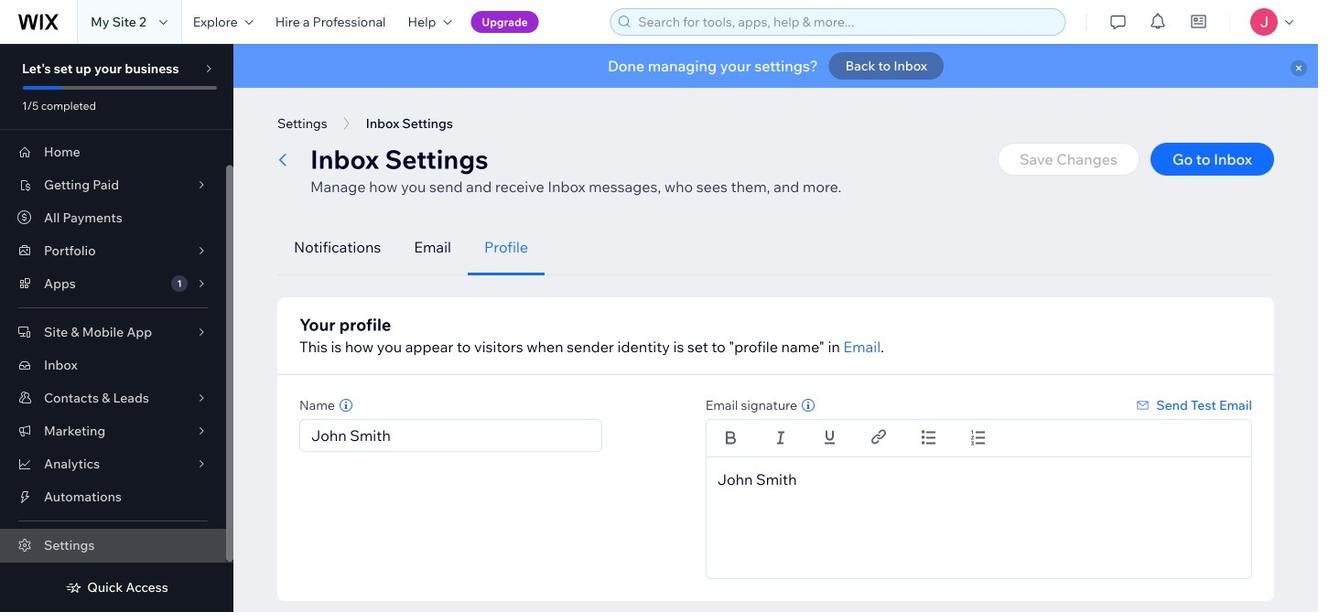 Task type: vqa. For each thing, say whether or not it's contained in the screenshot.
with in the Build trust with a professional email address
no



Task type: locate. For each thing, give the bounding box(es) containing it.
tab list
[[277, 220, 1274, 276]]

Search for tools, apps, help & more... field
[[633, 9, 1059, 35]]

alert
[[233, 44, 1318, 88]]

None text field
[[717, 469, 1240, 491]]

sidebar element
[[0, 44, 233, 612]]

Enter your name here... field
[[306, 420, 596, 451]]



